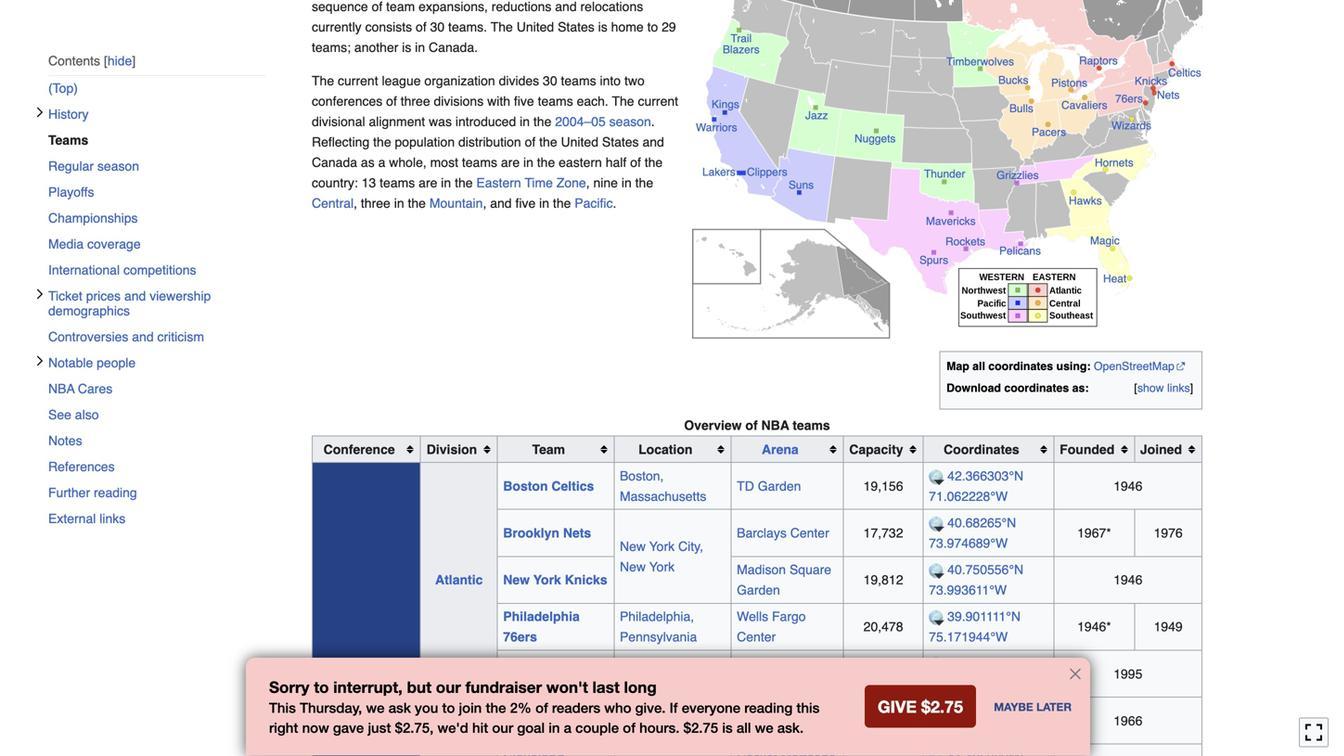 Task type: describe. For each thing, give the bounding box(es) containing it.
playoffs link
[[48, 179, 265, 205]]

the inside the , we ask you to join the 2% of readers who give. if everyone reading this right now gave just
[[486, 700, 506, 717]]

in right goal
[[549, 720, 560, 737]]

media
[[48, 237, 84, 251]]

see also
[[48, 407, 99, 422]]

center for united center
[[778, 714, 817, 729]]

0 horizontal spatial raptors
[[555, 667, 604, 682]]

3 show location on an interactive map image from the top
[[929, 751, 948, 756]]

the right the half
[[645, 155, 663, 170]]

1 horizontal spatial celtics
[[1169, 67, 1202, 79]]

maybe later button
[[994, 692, 1072, 723]]

arena link
[[762, 442, 799, 457]]

of right the half
[[630, 155, 641, 170]]

arena inside scotiabank arena
[[737, 677, 772, 692]]

fargo
[[772, 610, 806, 624]]

1 horizontal spatial are
[[501, 155, 520, 170]]

the left mountain link
[[408, 196, 426, 211]]

, down country:
[[354, 196, 357, 211]]

40.750556°n
[[948, 563, 1024, 577]]

united inside . reflecting the population distribution of the united states and canada as a whole, most teams are in the eastern half of the country: 13 teams are in the
[[561, 135, 599, 150]]

0 horizontal spatial $2.75
[[395, 720, 430, 737]]

download coordinates as:
[[947, 381, 1089, 395]]

madison square garden
[[737, 563, 832, 598]]

fullscreen image
[[1305, 723, 1324, 742]]

regular season
[[48, 159, 139, 173]]

we inside the , we ask you to join the 2% of readers who give. if everyone reading this right now gave just
[[366, 700, 385, 717]]

pelicans spurs
[[920, 245, 1041, 267]]

the down 2004–05
[[539, 135, 557, 150]]

five inside the current league organization divides 30 teams into two conferences of three divisions with five teams each. the current divisional alignment was introduced in the
[[514, 94, 534, 109]]

we'd
[[438, 720, 469, 737]]

teams up each.
[[561, 74, 596, 88]]

nets inside brooklyn nets new york city, new york
[[563, 526, 591, 541]]

eastern time zone , nine in the central , three in the mountain , and five in the pacific .
[[312, 176, 654, 211]]

the up time
[[537, 155, 555, 170]]

boston, massachusetts
[[620, 469, 707, 504]]

time
[[525, 176, 553, 190]]

41.880556°n
[[948, 703, 1024, 718]]

in down time
[[539, 196, 550, 211]]

also
[[75, 407, 99, 422]]

show location on an interactive map image for 41.880556°n
[[929, 704, 948, 720]]

39.901111°n
[[948, 610, 1021, 624]]

our for but
[[436, 678, 461, 697]]

joined
[[1141, 442, 1183, 457]]

1 vertical spatial coordinates
[[1005, 381, 1069, 395]]

hawks hornets
[[1069, 157, 1134, 207]]

in down most
[[441, 176, 451, 190]]

season for regular season
[[97, 159, 139, 173]]

ticket prices and viewership demographics
[[48, 289, 211, 318]]

(top)
[[48, 81, 78, 95]]

external links link
[[48, 506, 265, 532]]

each.
[[577, 94, 609, 109]]

the down zone
[[553, 196, 571, 211]]

43.643333°n
[[948, 657, 1024, 671]]

of right overview on the bottom right
[[746, 418, 758, 433]]

1 horizontal spatial we
[[755, 720, 774, 737]]

further reading
[[48, 485, 137, 500]]

links for show links
[[1168, 381, 1191, 395]]

in right nine
[[622, 176, 632, 190]]

magic
[[1091, 235, 1120, 247]]

teams down 30
[[538, 94, 573, 109]]

eastern time zone link
[[477, 176, 586, 190]]

organization
[[425, 74, 495, 88]]

43.643333°n 79.379167°w link
[[929, 657, 1024, 692]]

madison square garden link
[[737, 563, 832, 598]]

0 vertical spatial nets
[[1157, 89, 1180, 101]]

the inside the current league organization divides 30 teams into two conferences of three divisions with five teams each. the current divisional alignment was introduced in the
[[534, 114, 552, 129]]

city,
[[679, 539, 704, 554]]

pacific link
[[575, 196, 613, 211]]

as:
[[1073, 381, 1089, 395]]

1 horizontal spatial bulls
[[1010, 103, 1034, 115]]

people
[[97, 355, 136, 370]]

controversies
[[48, 329, 128, 344]]

1967*
[[1078, 526, 1112, 541]]

united center
[[737, 714, 817, 729]]

external
[[48, 511, 96, 526]]

prices
[[86, 289, 121, 303]]

teams down distribution
[[462, 155, 498, 170]]

show location on an interactive map image for 40.68265°n
[[929, 516, 948, 532]]

0 vertical spatial current
[[338, 74, 378, 88]]

openstreetmap link
[[1094, 360, 1186, 373]]

notes
[[48, 433, 82, 448]]

wizards link
[[1112, 120, 1152, 132]]

0 horizontal spatial nba
[[48, 381, 75, 396]]

center inside "wells fargo center"
[[737, 630, 776, 645]]

team
[[532, 442, 565, 457]]

brooklyn nets link
[[503, 526, 591, 541]]

center for barclays center
[[791, 526, 830, 541]]

0 horizontal spatial are
[[419, 176, 438, 190]]

give $2.75
[[878, 697, 963, 717]]

everyone
[[682, 700, 741, 717]]

if
[[670, 700, 678, 717]]

openstreetmap
[[1094, 360, 1175, 373]]

teams link
[[48, 127, 278, 153]]

division
[[427, 442, 477, 457]]

who
[[605, 700, 632, 717]]

hide
[[108, 54, 132, 68]]

further reading link
[[48, 480, 265, 506]]

chicago bulls
[[503, 714, 590, 729]]

mountain
[[430, 196, 483, 211]]

1 horizontal spatial raptors
[[1079, 55, 1118, 67]]

pelicans link
[[1000, 245, 1041, 257]]

suns link
[[789, 179, 814, 191]]

two
[[625, 74, 645, 88]]

our for hit
[[492, 720, 513, 737]]

with
[[487, 94, 511, 109]]

2004–05 season link
[[555, 114, 651, 129]]

jazz
[[806, 110, 828, 122]]

last
[[593, 678, 620, 697]]

1 horizontal spatial $2.75
[[684, 720, 719, 737]]

of inside the current league organization divides 30 teams into two conferences of three divisions with five teams each. the current divisional alignment was introduced in the
[[386, 94, 397, 109]]

pistons
[[1052, 77, 1088, 89]]

teams up arena link
[[793, 418, 830, 433]]

this
[[797, 700, 820, 717]]

sorry to interrupt, but our fundraiser won't last long this thursday
[[269, 678, 657, 717]]

ask
[[389, 700, 411, 717]]

reading inside the , we ask you to join the 2% of readers who give. if everyone reading this right now gave just
[[745, 700, 793, 717]]

1 vertical spatial knicks
[[565, 573, 608, 588]]

rockets
[[946, 236, 986, 248]]

1 vertical spatial bulls
[[558, 714, 590, 729]]

hit
[[472, 720, 488, 737]]

2004–05
[[555, 114, 606, 129]]

divisions
[[434, 94, 484, 109]]

and inside eastern time zone , nine in the central , three in the mountain , and five in the pacific .
[[490, 196, 512, 211]]

barclays center
[[737, 526, 830, 541]]

42.366303°n 71.062228°w link
[[929, 469, 1024, 504]]

central
[[312, 196, 354, 211]]

x small image for history
[[34, 107, 45, 118]]

hornets
[[1095, 157, 1134, 169]]

, inside the , we ask you to join the 2% of readers who give. if everyone reading this right now gave just
[[359, 700, 362, 717]]

1 horizontal spatial the
[[612, 94, 635, 109]]

41.880556°n 87.674167°w link
[[929, 703, 1024, 739]]

toronto raptors
[[503, 667, 604, 682]]

to inside the , we ask you to join the 2% of readers who give. if everyone reading this right now gave just
[[442, 700, 455, 717]]

but
[[407, 678, 432, 697]]

history link
[[48, 101, 265, 127]]

1 horizontal spatial united
[[737, 714, 775, 729]]

in down whole,
[[394, 196, 404, 211]]

international competitions link
[[48, 257, 265, 283]]

thunder link
[[924, 168, 966, 180]]

1946*
[[1078, 620, 1112, 635]]

jazz link
[[806, 110, 828, 122]]

of right distribution
[[525, 135, 536, 150]]

fundraiser
[[466, 678, 542, 697]]

warriors
[[696, 122, 737, 134]]

1 vertical spatial current
[[638, 94, 679, 109]]

show location on an interactive map image for 42.366303°n
[[929, 469, 948, 485]]

76ers link
[[1116, 93, 1143, 105]]

toronto
[[503, 667, 551, 682]]

wells fargo center link
[[737, 610, 806, 645]]

three inside eastern time zone , nine in the central , three in the mountain , and five in the pacific .
[[361, 196, 391, 211]]



Task type: locate. For each thing, give the bounding box(es) containing it.
founded
[[1060, 442, 1115, 457]]

40.750556°n 73.993611°w link
[[929, 563, 1024, 598]]

71.062228°w
[[929, 489, 1008, 504]]

nba up "see"
[[48, 381, 75, 396]]

1 vertical spatial united
[[737, 714, 775, 729]]

td
[[737, 479, 754, 494]]

the down fundraiser
[[486, 700, 506, 717]]

the right nine
[[635, 176, 654, 190]]

five down divides
[[514, 94, 534, 109]]

see also link
[[48, 402, 265, 428]]

1 vertical spatial all
[[737, 720, 751, 737]]

2 show location on an interactive map image from the top
[[929, 563, 948, 579]]

1 horizontal spatial season
[[609, 114, 651, 129]]

show location on an interactive map image for 40.750556°n
[[929, 563, 948, 579]]

raptors
[[1079, 55, 1118, 67], [555, 667, 604, 682]]

x small image for ticket prices and viewership demographics
[[34, 289, 45, 300]]

show location on an interactive map image up '73.974689°w'
[[929, 516, 948, 532]]

celtics link
[[1169, 67, 1202, 79]]

1 vertical spatial celtics
[[552, 479, 594, 494]]

reading up ask.
[[745, 700, 793, 717]]

1946
[[1114, 479, 1143, 494], [1114, 573, 1143, 588]]

0 vertical spatial the
[[312, 74, 334, 88]]

0 vertical spatial three
[[401, 94, 430, 109]]

york up the philadelphia,
[[649, 560, 675, 574]]

1 horizontal spatial reading
[[745, 700, 793, 717]]

2 horizontal spatial $2.75
[[922, 697, 963, 717]]

raptors up pistons link
[[1079, 55, 1118, 67]]

to up "thursday"
[[314, 678, 329, 697]]

of inside the , we ask you to join the 2% of readers who give. if everyone reading this right now gave just
[[536, 700, 548, 717]]

notable
[[48, 355, 93, 370]]

0 vertical spatial garden
[[758, 479, 801, 494]]

show location on an interactive map image up 79.379167°w
[[929, 657, 948, 673]]

0 vertical spatial celtics
[[1169, 67, 1202, 79]]

76ers up the wizards on the right of the page
[[1116, 93, 1143, 105]]

goal
[[517, 720, 545, 737]]

teams
[[48, 133, 88, 147]]

show location on an interactive map image down 87.674167°w
[[929, 751, 948, 756]]

1 vertical spatial five
[[516, 196, 536, 211]]

long
[[624, 678, 657, 697]]

x small image
[[34, 107, 45, 118], [34, 289, 45, 300], [34, 355, 45, 366]]

1 vertical spatial links
[[100, 511, 126, 526]]

0 vertical spatial united
[[561, 135, 599, 150]]

1 horizontal spatial our
[[492, 720, 513, 737]]

of up alignment
[[386, 94, 397, 109]]

and inside ticket prices and viewership demographics
[[124, 289, 146, 303]]

the up the as
[[373, 135, 391, 150]]

0 horizontal spatial the
[[312, 74, 334, 88]]

1 vertical spatial 76ers
[[503, 630, 537, 645]]

garden
[[758, 479, 801, 494], [737, 583, 780, 598]]

0 horizontal spatial .
[[613, 196, 617, 211]]

1 horizontal spatial nets
[[1157, 89, 1180, 101]]

of
[[386, 94, 397, 109], [525, 135, 536, 150], [630, 155, 641, 170], [746, 418, 758, 433], [536, 700, 548, 717], [623, 720, 636, 737]]

0 vertical spatial are
[[501, 155, 520, 170]]

x small image left ticket
[[34, 289, 45, 300]]

ticket prices and viewership demographics link
[[48, 283, 265, 324]]

celtics down team
[[552, 479, 594, 494]]

0 vertical spatial bulls
[[1010, 103, 1034, 115]]

international
[[48, 263, 120, 277]]

center down scotiabank arena
[[778, 714, 817, 729]]

are down most
[[419, 176, 438, 190]]

76ers inside philadelphia 76ers
[[503, 630, 537, 645]]

1 vertical spatial show location on an interactive map image
[[929, 657, 948, 673]]

media coverage
[[48, 237, 141, 251]]

0 vertical spatial links
[[1168, 381, 1191, 395]]

links inside external links link
[[100, 511, 126, 526]]

lakers link
[[703, 166, 736, 178]]

and inside . reflecting the population distribution of the united states and canada as a whole, most teams are in the eastern half of the country: 13 teams are in the
[[643, 135, 664, 150]]

are up eastern
[[501, 155, 520, 170]]

1 1946 from the top
[[1114, 479, 1143, 494]]

trail
[[731, 33, 752, 45]]

0 vertical spatial knicks
[[1135, 75, 1168, 87]]

divides
[[499, 74, 539, 88]]

0 horizontal spatial links
[[100, 511, 126, 526]]

3 show location on an interactive map image from the top
[[929, 610, 948, 626]]

three inside the current league organization divides 30 teams into two conferences of three divisions with five teams each. the current divisional alignment was introduced in the
[[401, 94, 430, 109]]

contents
[[48, 53, 100, 68]]

thursday
[[300, 700, 359, 717]]

united center link
[[737, 714, 817, 729]]

0 vertical spatial .
[[651, 114, 655, 129]]

see
[[48, 407, 71, 422]]

1 vertical spatial a
[[564, 720, 572, 737]]

1 vertical spatial .
[[613, 196, 617, 211]]

show links
[[1138, 381, 1191, 395]]

ask.
[[778, 720, 804, 737]]

0 vertical spatial our
[[436, 678, 461, 697]]

a right the as
[[378, 155, 386, 170]]

0 vertical spatial all
[[973, 360, 986, 373]]

0 vertical spatial x small image
[[34, 107, 45, 118]]

x small image left history
[[34, 107, 45, 118]]

further
[[48, 485, 90, 500]]

york up philadelphia
[[534, 573, 561, 588]]

knicks link
[[1135, 75, 1168, 87]]

we left ask.
[[755, 720, 774, 737]]

0 horizontal spatial season
[[97, 159, 139, 173]]

close image
[[1068, 666, 1083, 681]]

scotiabank arena
[[737, 657, 801, 692]]

new left city,
[[620, 539, 646, 554]]

and right states
[[643, 135, 664, 150]]

1 horizontal spatial knicks
[[1135, 75, 1168, 87]]

$2.75 down ask
[[395, 720, 430, 737]]

lakers
[[703, 166, 736, 178]]

garden inside madison square garden
[[737, 583, 780, 598]]

wells fargo center
[[737, 610, 806, 645]]

and down international competitions at left
[[124, 289, 146, 303]]

0 vertical spatial arena
[[762, 442, 799, 457]]

garden down the madison
[[737, 583, 780, 598]]

knicks up nets link
[[1135, 75, 1168, 87]]

demographics
[[48, 303, 130, 318]]

new
[[620, 539, 646, 554], [620, 560, 646, 574], [503, 573, 530, 588]]

a
[[378, 155, 386, 170], [564, 720, 572, 737]]

mavericks link
[[926, 216, 976, 228]]

hornets link
[[1095, 157, 1134, 169]]

76ers down philadelphia
[[503, 630, 537, 645]]

2 1946 from the top
[[1114, 573, 1143, 588]]

nets link
[[1157, 89, 1180, 101]]

won't
[[547, 678, 588, 697]]

, left nine
[[586, 176, 590, 190]]

1 horizontal spatial nba
[[762, 418, 790, 433]]

76ers inside knicks 76ers
[[1116, 93, 1143, 105]]

arena down overview of nba teams
[[762, 442, 799, 457]]

nets down "knicks" 'link'
[[1157, 89, 1180, 101]]

our inside sorry to interrupt, but our fundraiser won't last long this thursday
[[436, 678, 461, 697]]

, down eastern
[[483, 196, 487, 211]]

1 vertical spatial x small image
[[34, 289, 45, 300]]

new up philadelphia
[[503, 573, 530, 588]]

links down further reading at left bottom
[[100, 511, 126, 526]]

show location on an interactive map image for 39.901111°n
[[929, 610, 948, 626]]

map all coordinates using: openstreetmap
[[947, 360, 1175, 373]]

0 horizontal spatial celtics
[[552, 479, 594, 494]]

coordinates down map all coordinates using: openstreetmap
[[1005, 381, 1069, 395]]

of right 2%
[[536, 700, 548, 717]]

0 horizontal spatial nets
[[563, 526, 591, 541]]

0 horizontal spatial three
[[361, 196, 391, 211]]

1 vertical spatial raptors
[[555, 667, 604, 682]]

a down readers
[[564, 720, 572, 737]]

0 vertical spatial we
[[366, 700, 385, 717]]

introduced
[[456, 114, 516, 129]]

reading
[[94, 485, 137, 500], [745, 700, 793, 717]]

competitions
[[123, 263, 196, 277]]

0 horizontal spatial a
[[378, 155, 386, 170]]

1 vertical spatial to
[[442, 700, 455, 717]]

show location on an interactive map image
[[929, 516, 948, 532], [929, 657, 948, 673], [929, 751, 948, 756]]

in right the introduced
[[520, 114, 530, 129]]

the
[[312, 74, 334, 88], [612, 94, 635, 109]]

and up the notable people link
[[132, 329, 154, 344]]

0 horizontal spatial to
[[314, 678, 329, 697]]

1 vertical spatial are
[[419, 176, 438, 190]]

references link
[[48, 454, 265, 480]]

season up states
[[609, 114, 651, 129]]

4 show location on an interactive map image from the top
[[929, 704, 948, 720]]

our right but
[[436, 678, 461, 697]]

and down eastern
[[490, 196, 512, 211]]

1 horizontal spatial to
[[442, 700, 455, 717]]

knicks inside knicks 76ers
[[1135, 75, 1168, 87]]

chicago bulls link
[[503, 714, 590, 729]]

grizzlies
[[997, 170, 1039, 182]]

1 horizontal spatial .
[[651, 114, 655, 129]]

1 vertical spatial arena
[[737, 677, 772, 692]]

x small image left notable on the top left of page
[[34, 355, 45, 366]]

new york city, new york link
[[620, 539, 704, 574]]

nba up arena link
[[762, 418, 790, 433]]

1 horizontal spatial a
[[564, 720, 572, 737]]

0 vertical spatial coordinates
[[989, 360, 1054, 373]]

heat
[[1104, 273, 1127, 285]]

0 vertical spatial nba
[[48, 381, 75, 396]]

show location on an interactive map image
[[929, 469, 948, 485], [929, 563, 948, 579], [929, 610, 948, 626], [929, 704, 948, 720]]

philadelphia,
[[620, 610, 694, 624]]

contents hide
[[48, 53, 132, 68]]

1 horizontal spatial all
[[973, 360, 986, 373]]

3 x small image from the top
[[34, 355, 45, 366]]

1 horizontal spatial 76ers
[[1116, 93, 1143, 105]]

1 show location on an interactive map image from the top
[[929, 516, 948, 532]]

2 vertical spatial x small image
[[34, 355, 45, 366]]

75.171944°w
[[929, 630, 1008, 645]]

to inside sorry to interrupt, but our fundraiser won't last long this thursday
[[314, 678, 329, 697]]

our
[[436, 678, 461, 697], [492, 720, 513, 737]]

media coverage link
[[48, 231, 265, 257]]

1 vertical spatial the
[[612, 94, 635, 109]]

40.68265°n
[[948, 516, 1017, 530]]

2 x small image from the top
[[34, 289, 45, 300]]

united right is at the right of page
[[737, 714, 775, 729]]

0 vertical spatial reading
[[94, 485, 137, 500]]

pacers
[[1032, 126, 1067, 138]]

sorry
[[269, 678, 310, 697]]

barclays
[[737, 526, 787, 541]]

0 vertical spatial raptors
[[1079, 55, 1118, 67]]

0 vertical spatial show location on an interactive map image
[[929, 516, 948, 532]]

, down interrupt,
[[359, 700, 362, 717]]

0 vertical spatial a
[[378, 155, 386, 170]]

most
[[430, 155, 459, 170]]

0 horizontal spatial all
[[737, 720, 751, 737]]

in up "eastern time zone" link
[[523, 155, 534, 170]]

76ers for philadelphia 76ers
[[503, 630, 537, 645]]

a inside . reflecting the population distribution of the united states and canada as a whole, most teams are in the eastern half of the country: 13 teams are in the
[[378, 155, 386, 170]]

1 vertical spatial 1946
[[1114, 573, 1143, 588]]

cavaliers link
[[1062, 100, 1108, 112]]

1 vertical spatial center
[[737, 630, 776, 645]]

zone
[[557, 176, 586, 190]]

coordinates up download coordinates as:
[[989, 360, 1054, 373]]

43.643333°n 79.379167°w
[[929, 657, 1024, 692]]

celtics up nets link
[[1169, 67, 1202, 79]]

nets right brooklyn
[[563, 526, 591, 541]]

garden right the td
[[758, 479, 801, 494]]

1 vertical spatial nets
[[563, 526, 591, 541]]

cares
[[78, 381, 113, 396]]

reading up the external links
[[94, 485, 137, 500]]

new up the philadelphia,
[[620, 560, 646, 574]]

notable people link
[[48, 350, 265, 376]]

of down who
[[623, 720, 636, 737]]

0 horizontal spatial our
[[436, 678, 461, 697]]

massachusetts
[[620, 489, 707, 504]]

season up 'playoffs' link
[[97, 159, 139, 173]]

chicago
[[503, 714, 555, 729]]

. inside eastern time zone , nine in the central , three in the mountain , and five in the pacific .
[[613, 196, 617, 211]]

1 vertical spatial reading
[[745, 700, 793, 717]]

current up conferences
[[338, 74, 378, 88]]

show location on an interactive map image up 75.171944°w
[[929, 610, 948, 626]]

0 horizontal spatial knicks
[[565, 573, 608, 588]]

to up we'd
[[442, 700, 455, 717]]

suns
[[789, 179, 814, 191]]

give
[[878, 697, 917, 717]]

, down you
[[430, 720, 434, 737]]

1 horizontal spatial links
[[1168, 381, 1191, 395]]

1 vertical spatial nba
[[762, 418, 790, 433]]

knicks
[[1135, 75, 1168, 87], [565, 573, 608, 588]]

season for 2004–05 season
[[609, 114, 651, 129]]

links right show
[[1168, 381, 1191, 395]]

in inside the current league organization divides 30 teams into two conferences of three divisions with five teams each. the current divisional alignment was introduced in the
[[520, 114, 530, 129]]

center up "square"
[[791, 526, 830, 541]]

arena down scotiabank
[[737, 677, 772, 692]]

york left city,
[[649, 539, 675, 554]]

show location on an interactive map image up 87.674167°w
[[929, 704, 948, 720]]

76ers for knicks 76ers
[[1116, 93, 1143, 105]]

knicks up philadelphia
[[565, 573, 608, 588]]

united up eastern
[[561, 135, 599, 150]]

the
[[534, 114, 552, 129], [373, 135, 391, 150], [539, 135, 557, 150], [537, 155, 555, 170], [645, 155, 663, 170], [455, 176, 473, 190], [635, 176, 654, 190], [408, 196, 426, 211], [553, 196, 571, 211], [486, 700, 506, 717]]

show location on an interactive map image for 43.643333°n
[[929, 657, 948, 673]]

1 x small image from the top
[[34, 107, 45, 118]]

links
[[1168, 381, 1191, 395], [100, 511, 126, 526]]

0 horizontal spatial we
[[366, 700, 385, 717]]

league
[[382, 74, 421, 88]]

five down "eastern time zone" link
[[516, 196, 536, 211]]

boston celtics link
[[503, 479, 594, 494]]

x small image for notable people
[[34, 355, 45, 366]]

all right is at the right of page
[[737, 720, 751, 737]]

0 vertical spatial season
[[609, 114, 651, 129]]

raptors up readers
[[555, 667, 604, 682]]

all right 'map'
[[973, 360, 986, 373]]

0 vertical spatial to
[[314, 678, 329, 697]]

$2.75
[[922, 697, 963, 717], [395, 720, 430, 737], [684, 720, 719, 737]]

1 vertical spatial we
[[755, 720, 774, 737]]

0 horizontal spatial united
[[561, 135, 599, 150]]

1 vertical spatial garden
[[737, 583, 780, 598]]

. inside . reflecting the population distribution of the united states and canada as a whole, most teams are in the eastern half of the country: 13 teams are in the
[[651, 114, 655, 129]]

current down two
[[638, 94, 679, 109]]

timberwolves link
[[947, 56, 1014, 68]]

$2.75 down everyone
[[684, 720, 719, 737]]

we up the 'just'
[[366, 700, 385, 717]]

$2.75 down 79.379167°w
[[922, 697, 963, 717]]

reflecting
[[312, 135, 370, 150]]

toronto,
[[620, 667, 667, 682]]

bulls link
[[1010, 103, 1034, 115]]

capacity
[[849, 442, 904, 457]]

0 vertical spatial 1946
[[1114, 479, 1143, 494]]

center down wells
[[737, 630, 776, 645]]

0 vertical spatial 76ers
[[1116, 93, 1143, 105]]

0 vertical spatial center
[[791, 526, 830, 541]]

links for external links
[[100, 511, 126, 526]]

five inside eastern time zone , nine in the central , three in the mountain , and five in the pacific .
[[516, 196, 536, 211]]

2 show location on an interactive map image from the top
[[929, 657, 948, 673]]

0 horizontal spatial 76ers
[[503, 630, 537, 645]]

our right hit
[[492, 720, 513, 737]]

links inside show links dropdown button
[[1168, 381, 1191, 395]]

canada
[[312, 155, 357, 170]]

, we ask you to join the 2% of readers who give. if everyone reading this right now gave just
[[269, 700, 820, 737]]

73.974689°w
[[929, 536, 1008, 551]]

the left 2004–05
[[534, 114, 552, 129]]

the up mountain link
[[455, 176, 473, 190]]

1 show location on an interactive map image from the top
[[929, 469, 948, 485]]

0 horizontal spatial reading
[[94, 485, 137, 500]]

1 horizontal spatial three
[[401, 94, 430, 109]]

toronto, ontario
[[620, 667, 713, 682]]

teams down whole,
[[380, 176, 415, 190]]

1 vertical spatial our
[[492, 720, 513, 737]]

1 vertical spatial three
[[361, 196, 391, 211]]

1 vertical spatial season
[[97, 159, 139, 173]]

show location on an interactive map image up 73.993611°w
[[929, 563, 948, 579]]

0 vertical spatial five
[[514, 94, 534, 109]]

three down league
[[401, 94, 430, 109]]

location
[[639, 442, 693, 457]]



Task type: vqa. For each thing, say whether or not it's contained in the screenshot.
right .
yes



